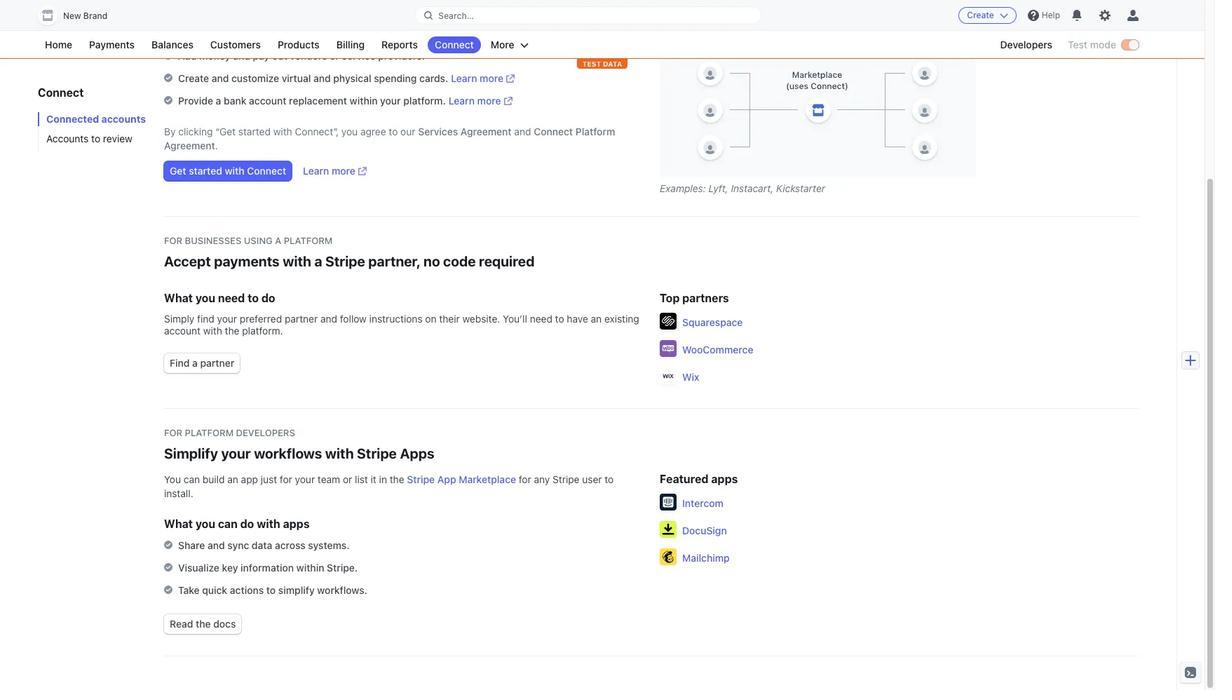 Task type: locate. For each thing, give the bounding box(es) containing it.
by
[[164, 126, 176, 137]]

what up share on the left bottom of the page
[[164, 518, 193, 530]]

top
[[660, 292, 680, 304]]

1 vertical spatial what
[[164, 518, 193, 530]]

provide
[[178, 95, 213, 107]]

services
[[418, 126, 458, 137]]

your up app
[[221, 445, 251, 462]]

with inside 'for businesses using a platform accept payments with a stripe partner, no code required'
[[283, 253, 311, 269]]

key
[[222, 562, 238, 574]]

0 horizontal spatial can
[[184, 473, 200, 485]]

learn more
[[451, 72, 504, 84], [449, 95, 501, 107], [303, 165, 356, 177]]

to down visualize key information within stripe. on the bottom of page
[[266, 584, 276, 596]]

0 vertical spatial payments
[[340, 27, 386, 39]]

1 vertical spatial you
[[196, 292, 215, 304]]

or
[[330, 50, 339, 62], [343, 473, 352, 485]]

1 vertical spatial do
[[240, 518, 254, 530]]

with inside for platform developers simplify your workflows with stripe apps
[[325, 445, 354, 462]]

platform right using
[[284, 235, 333, 246]]

learn
[[451, 72, 477, 84], [449, 95, 475, 107], [303, 165, 329, 177]]

started right the "get
[[238, 126, 271, 137]]

directly.
[[388, 27, 425, 39]]

for left any
[[519, 473, 531, 485]]

need up 'preferred'
[[218, 292, 245, 304]]

stripe left app at the bottom left of the page
[[407, 473, 435, 485]]

visualize
[[178, 562, 219, 574]]

existing
[[605, 313, 640, 325]]

do up sync
[[240, 518, 254, 530]]

partner right the find
[[200, 357, 235, 369]]

e-commerce platforms
[[742, 8, 849, 20]]

0 vertical spatial can
[[184, 473, 200, 485]]

2 vertical spatial learn more
[[303, 165, 356, 177]]

2 vertical spatial the
[[196, 618, 211, 630]]

0 vertical spatial need
[[218, 292, 245, 304]]

to right user
[[605, 473, 614, 485]]

need inside simply find your preferred partner and follow instructions on their website. you'll need to have an existing account with the platform.
[[530, 313, 553, 325]]

create up developers link on the top right
[[967, 10, 994, 20]]

you for what you need to do
[[196, 292, 215, 304]]

what for what you can do with apps
[[164, 518, 193, 530]]

more down more
[[480, 72, 504, 84]]

1 horizontal spatial payments
[[340, 27, 386, 39]]

to left have
[[555, 313, 564, 325]]

you up find
[[196, 292, 215, 304]]

started inside button
[[189, 165, 222, 177]]

the right in
[[390, 473, 404, 485]]

1 vertical spatial create
[[178, 72, 209, 84]]

0 horizontal spatial for
[[280, 473, 292, 485]]

or left list
[[343, 473, 352, 485]]

1 platforms from the left
[[804, 8, 849, 20]]

1 vertical spatial account
[[164, 325, 201, 337]]

add money and pay out vendors or service providers.
[[178, 50, 425, 62]]

0 horizontal spatial platforms
[[804, 8, 849, 20]]

e-
[[742, 8, 753, 20]]

learn more link down more
[[451, 72, 515, 86]]

intercom
[[682, 497, 724, 509]]

stripe inside 'for businesses using a platform accept payments with a stripe partner, no code required'
[[325, 253, 365, 269]]

visualize key information within stripe.
[[178, 562, 358, 574]]

0 horizontal spatial account
[[164, 325, 201, 337]]

learn more link down by clicking "get started with connect", you agree to our services agreement and at top left
[[303, 164, 367, 178]]

you for what you can do with apps
[[196, 518, 215, 530]]

code
[[443, 253, 476, 269]]

for inside for platform developers simplify your workflows with stripe apps
[[164, 427, 182, 438]]

find a partner
[[170, 357, 235, 369]]

0 vertical spatial more
[[480, 72, 504, 84]]

commerce
[[753, 8, 802, 20]]

apps up intercom
[[711, 473, 738, 485]]

1 vertical spatial learn more link
[[449, 94, 512, 108]]

learn up services agreement link
[[449, 95, 475, 107]]

0 horizontal spatial an
[[227, 473, 238, 485]]

do
[[261, 292, 275, 304], [240, 518, 254, 530]]

learn more link up services agreement link
[[449, 94, 512, 108]]

1 vertical spatial businesses
[[185, 235, 241, 246]]

started right get
[[189, 165, 222, 177]]

actions
[[230, 584, 264, 596]]

agreement
[[461, 126, 512, 137], [164, 140, 215, 152]]

list
[[355, 473, 368, 485]]

learn more for provide a bank account replacement within your platform.
[[449, 95, 501, 107]]

what up simply
[[164, 292, 193, 304]]

read the docs link
[[164, 614, 242, 634]]

connected accounts link
[[38, 112, 150, 126]]

1 horizontal spatial the
[[225, 325, 240, 337]]

0 horizontal spatial started
[[189, 165, 222, 177]]

within up simplify
[[296, 562, 324, 574]]

2 what from the top
[[164, 518, 193, 530]]

create for create
[[967, 10, 994, 20]]

platform.
[[403, 95, 446, 107], [242, 325, 283, 337]]

can up install.
[[184, 473, 200, 485]]

2 vertical spatial you
[[196, 518, 215, 530]]

platform business models examples tab list
[[660, 4, 977, 27]]

1 vertical spatial partner
[[200, 357, 235, 369]]

0 horizontal spatial need
[[218, 292, 245, 304]]

0 vertical spatial apps
[[711, 473, 738, 485]]

test
[[583, 60, 601, 68]]

0 vertical spatial or
[[330, 50, 339, 62]]

platforms inside button
[[913, 8, 957, 20]]

1 horizontal spatial need
[[530, 313, 553, 325]]

connect inside button
[[247, 165, 286, 177]]

1 vertical spatial agreement
[[164, 140, 215, 152]]

spending
[[374, 72, 417, 84]]

1 vertical spatial payments
[[214, 253, 280, 269]]

help
[[1042, 10, 1060, 20]]

0 vertical spatial within
[[350, 95, 378, 107]]

and left follow on the left top of page
[[321, 313, 337, 325]]

0 vertical spatial started
[[238, 126, 271, 137]]

businesses up accept
[[185, 235, 241, 246]]

0 vertical spatial an
[[591, 313, 602, 325]]

0 horizontal spatial or
[[330, 50, 339, 62]]

within down the physical
[[350, 95, 378, 107]]

the inside simply find your preferred partner and follow instructions on their website. you'll need to have an existing account with the platform.
[[225, 325, 240, 337]]

you left 'agree'
[[341, 126, 358, 137]]

an left app
[[227, 473, 238, 485]]

partner right 'preferred'
[[285, 313, 318, 325]]

learn down 'connect",'
[[303, 165, 329, 177]]

learn more up services agreement link
[[449, 95, 501, 107]]

top partners
[[660, 292, 729, 304]]

apps
[[711, 473, 738, 485], [283, 518, 310, 530]]

0 vertical spatial the
[[225, 325, 240, 337]]

you
[[341, 126, 358, 137], [196, 292, 215, 304], [196, 518, 215, 530]]

0 vertical spatial account
[[249, 95, 287, 107]]

for
[[280, 473, 292, 485], [519, 473, 531, 485]]

more down by clicking "get started with connect", you agree to our services agreement and at top left
[[332, 165, 356, 177]]

mailchimp link
[[682, 551, 730, 565]]

for any stripe user to install.
[[164, 473, 614, 499]]

connect inside connect platform agreement
[[534, 126, 573, 137]]

bank
[[224, 95, 247, 107]]

to down connected accounts link on the top left
[[91, 133, 100, 144]]

stripe.
[[327, 562, 358, 574]]

1 vertical spatial can
[[218, 518, 238, 530]]

products link
[[271, 36, 327, 53]]

learn right cards.
[[451, 72, 477, 84]]

stripe inside for platform developers simplify your workflows with stripe apps
[[357, 445, 397, 462]]

and left pay
[[233, 50, 250, 62]]

developers
[[1001, 39, 1053, 51]]

agreement down clicking
[[164, 140, 215, 152]]

and down the money
[[212, 72, 229, 84]]

0 vertical spatial what
[[164, 292, 193, 304]]

account down customize
[[249, 95, 287, 107]]

0 horizontal spatial platform.
[[242, 325, 283, 337]]

1 horizontal spatial platforms
[[913, 8, 957, 20]]

1 vertical spatial learn more
[[449, 95, 501, 107]]

stripe right any
[[553, 473, 580, 485]]

businesses
[[239, 27, 291, 39], [185, 235, 241, 246]]

you
[[164, 473, 181, 485]]

within
[[350, 95, 378, 107], [296, 562, 324, 574]]

for inside 'for businesses using a platform accept payments with a stripe partner, no code required'
[[164, 235, 182, 246]]

do up 'preferred'
[[261, 292, 275, 304]]

account up the find
[[164, 325, 201, 337]]

home
[[45, 39, 72, 51]]

learn more link
[[451, 72, 515, 86], [449, 94, 512, 108], [303, 164, 367, 178]]

an
[[591, 313, 602, 325], [227, 473, 238, 485]]

learn for platform.
[[449, 95, 475, 107]]

learn more down the connect link on the top of page
[[451, 72, 504, 84]]

the left docs
[[196, 618, 211, 630]]

1 vertical spatial the
[[390, 473, 404, 485]]

or left service
[[330, 50, 339, 62]]

to up add money and pay out vendors or service providers.
[[294, 27, 303, 39]]

0 horizontal spatial the
[[196, 618, 211, 630]]

create inside button
[[967, 10, 994, 20]]

any
[[534, 473, 550, 485]]

1 horizontal spatial partner
[[285, 313, 318, 325]]

docusign link
[[682, 524, 727, 538]]

platforms right software
[[913, 8, 957, 20]]

1 horizontal spatial agreement
[[461, 126, 512, 137]]

for for simplify your workflows with stripe apps
[[164, 427, 182, 438]]

connect link
[[428, 36, 481, 53]]

payments up service
[[340, 27, 386, 39]]

1 horizontal spatial account
[[249, 95, 287, 107]]

platforms right commerce on the right of page
[[804, 8, 849, 20]]

new
[[63, 11, 81, 21]]

1 horizontal spatial platform
[[284, 235, 333, 246]]

1 vertical spatial more
[[477, 95, 501, 107]]

learn more link for cards.
[[451, 72, 515, 86]]

to up 'preferred'
[[248, 292, 259, 304]]

need right you'll
[[530, 313, 553, 325]]

brand
[[83, 11, 107, 21]]

1 horizontal spatial or
[[343, 473, 352, 485]]

payments
[[340, 27, 386, 39], [214, 253, 280, 269]]

woocommerce link
[[682, 343, 754, 357]]

get
[[170, 165, 186, 177]]

you up share on the left bottom of the page
[[196, 518, 215, 530]]

provide a bank account replacement within your platform.
[[178, 95, 446, 107]]

learn more for create and customize virtual and physical spending cards.
[[451, 72, 504, 84]]

1 vertical spatial need
[[530, 313, 553, 325]]

1 for from the top
[[164, 235, 182, 246]]

for up accept
[[164, 235, 182, 246]]

stripe left partner,
[[325, 253, 365, 269]]

virtual
[[282, 72, 311, 84]]

for up simplify
[[164, 427, 182, 438]]

platform
[[576, 126, 615, 137]]

0 horizontal spatial agreement
[[164, 140, 215, 152]]

businesses inside 'for businesses using a platform accept payments with a stripe partner, no code required'
[[185, 235, 241, 246]]

0 vertical spatial partner
[[285, 313, 318, 325]]

1 for from the left
[[280, 473, 292, 485]]

1 horizontal spatial do
[[261, 292, 275, 304]]

their
[[439, 313, 460, 325]]

payments down using
[[214, 253, 280, 269]]

platform. down what you need to do
[[242, 325, 283, 337]]

more up services agreement link
[[477, 95, 501, 107]]

0 horizontal spatial create
[[178, 72, 209, 84]]

billing link
[[329, 36, 372, 53]]

2 for from the left
[[519, 473, 531, 485]]

1 horizontal spatial an
[[591, 313, 602, 325]]

1 vertical spatial for
[[164, 427, 182, 438]]

across
[[275, 539, 306, 551]]

create up provide
[[178, 72, 209, 84]]

more for create and customize virtual and physical spending cards.
[[480, 72, 504, 84]]

businesses up pay
[[239, 27, 291, 39]]

to inside for any stripe user to install.
[[605, 473, 614, 485]]

customers link
[[203, 36, 268, 53]]

1 horizontal spatial started
[[238, 126, 271, 137]]

0 vertical spatial for
[[164, 235, 182, 246]]

0 vertical spatial agreement
[[461, 126, 512, 137]]

billing
[[336, 39, 365, 51]]

platform
[[284, 235, 333, 246], [185, 427, 234, 438]]

2 platforms from the left
[[913, 8, 957, 20]]

1 vertical spatial learn
[[449, 95, 475, 107]]

2 for from the top
[[164, 427, 182, 438]]

your right find
[[217, 313, 237, 325]]

test data
[[583, 60, 622, 68]]

platform. down cards.
[[403, 95, 446, 107]]

0 vertical spatial learn
[[451, 72, 477, 84]]

balances link
[[145, 36, 201, 53]]

1 horizontal spatial for
[[519, 473, 531, 485]]

stripe
[[325, 253, 365, 269], [357, 445, 397, 462], [407, 473, 435, 485], [553, 473, 580, 485]]

the right find
[[225, 325, 240, 337]]

0 vertical spatial learn more link
[[451, 72, 515, 86]]

learn more down 'connect",'
[[303, 165, 356, 177]]

information
[[241, 562, 294, 574]]

with
[[273, 126, 292, 137], [225, 165, 245, 177], [283, 253, 311, 269], [203, 325, 222, 337], [325, 445, 354, 462], [257, 518, 280, 530]]

0 vertical spatial create
[[967, 10, 994, 20]]

what you can do with apps
[[164, 518, 310, 530]]

simply find your preferred partner and follow instructions on their website. you'll need to have an existing account with the platform.
[[164, 313, 640, 337]]

an right have
[[591, 313, 602, 325]]

1 vertical spatial within
[[296, 562, 324, 574]]

1 horizontal spatial create
[[967, 10, 994, 20]]

1 what from the top
[[164, 292, 193, 304]]

workflows
[[254, 445, 322, 462]]

1 vertical spatial platform.
[[242, 325, 283, 337]]

1 vertical spatial platform
[[185, 427, 234, 438]]

and up replacement
[[314, 72, 331, 84]]

stripe up it
[[357, 445, 397, 462]]

a
[[216, 95, 221, 107], [275, 235, 281, 246], [314, 253, 322, 269], [192, 357, 198, 369]]

your inside simply find your preferred partner and follow instructions on their website. you'll need to have an existing account with the platform.
[[217, 313, 237, 325]]

1 vertical spatial started
[[189, 165, 222, 177]]

wix
[[682, 371, 700, 383]]

1 horizontal spatial platform.
[[403, 95, 446, 107]]

1 horizontal spatial can
[[218, 518, 238, 530]]

0 horizontal spatial platform
[[185, 427, 234, 438]]

your
[[380, 95, 401, 107], [217, 313, 237, 325], [221, 445, 251, 462], [295, 473, 315, 485]]

agreement right services
[[461, 126, 512, 137]]

0 horizontal spatial payments
[[214, 253, 280, 269]]

0 horizontal spatial apps
[[283, 518, 310, 530]]

started
[[238, 126, 271, 137], [189, 165, 222, 177]]

0 vertical spatial learn more
[[451, 72, 504, 84]]

apps up across
[[283, 518, 310, 530]]

can up sync
[[218, 518, 238, 530]]

for right just
[[280, 473, 292, 485]]

platform up simplify
[[185, 427, 234, 438]]

in
[[379, 473, 387, 485]]

payments link
[[82, 36, 142, 53]]

0 horizontal spatial partner
[[200, 357, 235, 369]]

0 vertical spatial platform
[[284, 235, 333, 246]]



Task type: vqa. For each thing, say whether or not it's contained in the screenshot.
"Connect" within the Get started with Connect button
yes



Task type: describe. For each thing, give the bounding box(es) containing it.
team
[[318, 473, 340, 485]]

woocommerce
[[682, 343, 754, 355]]

take
[[178, 584, 200, 596]]

for for accept payments with a stripe partner, no code required
[[164, 235, 182, 246]]

follow
[[340, 313, 367, 325]]

account inside simply find your preferred partner and follow instructions on their website. you'll need to have an existing account with the platform.
[[164, 325, 201, 337]]

2 horizontal spatial the
[[390, 473, 404, 485]]

simplify
[[164, 445, 218, 462]]

search…
[[439, 10, 474, 21]]

other
[[212, 27, 237, 39]]

your left team
[[295, 473, 315, 485]]

you can build an app just for your team or list it in the stripe app marketplace
[[164, 473, 516, 485]]

platform inside for platform developers simplify your workflows with stripe apps
[[185, 427, 234, 438]]

sync
[[227, 539, 249, 551]]

stripe app marketplace link
[[407, 473, 516, 485]]

by clicking "get started with connect", you agree to our services agreement and
[[164, 126, 534, 137]]

create and customize virtual and physical spending cards.
[[178, 72, 448, 84]]

mode
[[1090, 39, 1117, 51]]

with inside button
[[225, 165, 245, 177]]

marketplaces button
[[660, 4, 731, 27]]

service
[[342, 50, 376, 62]]

take quick actions to simplify workflows.
[[178, 584, 367, 596]]

software
[[869, 8, 910, 20]]

examples: lyft, instacart, kickstarter
[[660, 182, 826, 194]]

accounts
[[101, 113, 146, 125]]

partners
[[683, 292, 729, 304]]

0 horizontal spatial do
[[240, 518, 254, 530]]

0 horizontal spatial within
[[296, 562, 324, 574]]

platform inside 'for businesses using a platform accept payments with a stripe partner, no code required'
[[284, 235, 333, 246]]

get started with connect button
[[164, 161, 292, 181]]

enable other businesses to accept payments directly.
[[178, 27, 425, 39]]

mailchimp
[[682, 552, 730, 564]]

what for what you need to do
[[164, 292, 193, 304]]

the inside read the docs link
[[196, 618, 211, 630]]

just
[[261, 473, 277, 485]]

marketplace
[[459, 473, 516, 485]]

using
[[244, 235, 273, 246]]

your down spending
[[380, 95, 401, 107]]

to inside simply find your preferred partner and follow instructions on their website. you'll need to have an existing account with the platform.
[[555, 313, 564, 325]]

reports link
[[375, 36, 425, 53]]

test mode
[[1068, 39, 1117, 51]]

systems.
[[308, 539, 350, 551]]

developers link
[[994, 36, 1060, 53]]

agreement inside connect platform agreement
[[164, 140, 215, 152]]

0 vertical spatial platform.
[[403, 95, 446, 107]]

instacart,
[[731, 182, 774, 194]]

home link
[[38, 36, 79, 53]]

payments inside 'for businesses using a platform accept payments with a stripe partner, no code required'
[[214, 253, 280, 269]]

an inside simply find your preferred partner and follow instructions on their website. you'll need to have an existing account with the platform.
[[591, 313, 602, 325]]

to inside accounts to review link
[[91, 133, 100, 144]]

new brand
[[63, 11, 107, 21]]

1 horizontal spatial within
[[350, 95, 378, 107]]

with inside simply find your preferred partner and follow instructions on their website. you'll need to have an existing account with the platform.
[[203, 325, 222, 337]]

out
[[272, 50, 287, 62]]

Search… search field
[[416, 7, 761, 24]]

0 vertical spatial do
[[261, 292, 275, 304]]

vendors
[[290, 50, 327, 62]]

e-commerce platforms button
[[742, 4, 857, 27]]

connect",
[[295, 126, 339, 137]]

examples:
[[660, 182, 706, 194]]

and left sync
[[208, 539, 225, 551]]

2 vertical spatial more
[[332, 165, 356, 177]]

read the docs
[[170, 618, 236, 630]]

share
[[178, 539, 205, 551]]

workflows.
[[317, 584, 367, 596]]

2 vertical spatial learn
[[303, 165, 329, 177]]

test
[[1068, 39, 1088, 51]]

preferred
[[240, 313, 282, 325]]

connect platform agreement
[[164, 126, 615, 152]]

2 vertical spatial learn more link
[[303, 164, 367, 178]]

Search… text field
[[416, 7, 761, 24]]

learn for cards.
[[451, 72, 477, 84]]

share and sync data across systems.
[[178, 539, 350, 551]]

create for create and customize virtual and physical spending cards.
[[178, 72, 209, 84]]

your inside for platform developers simplify your workflows with stripe apps
[[221, 445, 251, 462]]

customize
[[232, 72, 279, 84]]

accounts to review
[[46, 133, 132, 144]]

get started with connect
[[170, 165, 286, 177]]

marketplaces
[[660, 8, 723, 20]]

replacement
[[289, 95, 347, 107]]

find a partner link
[[164, 354, 240, 373]]

help button
[[1023, 4, 1066, 27]]

for inside for any stripe user to install.
[[519, 473, 531, 485]]

build
[[203, 473, 225, 485]]

to left our
[[389, 126, 398, 137]]

money
[[199, 50, 230, 62]]

1 horizontal spatial apps
[[711, 473, 738, 485]]

services agreement link
[[418, 126, 512, 137]]

connected
[[46, 113, 99, 125]]

learn more link for platform.
[[449, 94, 512, 108]]

find
[[170, 357, 190, 369]]

it
[[371, 473, 377, 485]]

agree
[[360, 126, 386, 137]]

platform. inside simply find your preferred partner and follow instructions on their website. you'll need to have an existing account with the platform.
[[242, 325, 283, 337]]

and right services agreement link
[[514, 126, 531, 137]]

products
[[278, 39, 320, 51]]

0 vertical spatial businesses
[[239, 27, 291, 39]]

clicking
[[178, 126, 213, 137]]

balances
[[152, 39, 194, 51]]

1 vertical spatial an
[[227, 473, 238, 485]]

user
[[582, 473, 602, 485]]

simplify
[[278, 584, 315, 596]]

cards.
[[420, 72, 448, 84]]

accept
[[306, 27, 337, 39]]

partner inside simply find your preferred partner and follow instructions on their website. you'll need to have an existing account with the platform.
[[285, 313, 318, 325]]

1 vertical spatial apps
[[283, 518, 310, 530]]

website.
[[463, 313, 500, 325]]

docusign
[[682, 524, 727, 536]]

our
[[401, 126, 416, 137]]

connect platform agreement link
[[164, 126, 615, 152]]

install.
[[164, 487, 193, 499]]

1 vertical spatial or
[[343, 473, 352, 485]]

app
[[438, 473, 456, 485]]

create button
[[959, 7, 1017, 24]]

0 vertical spatial you
[[341, 126, 358, 137]]

"get
[[216, 126, 236, 137]]

reports
[[382, 39, 418, 51]]

and inside simply find your preferred partner and follow instructions on their website. you'll need to have an existing account with the platform.
[[321, 313, 337, 325]]

wix link
[[682, 370, 700, 384]]

data
[[252, 539, 272, 551]]

stripe inside for any stripe user to install.
[[553, 473, 580, 485]]

platforms inside "button"
[[804, 8, 849, 20]]

what you need to do
[[164, 292, 275, 304]]

more for provide a bank account replacement within your platform.
[[477, 95, 501, 107]]



